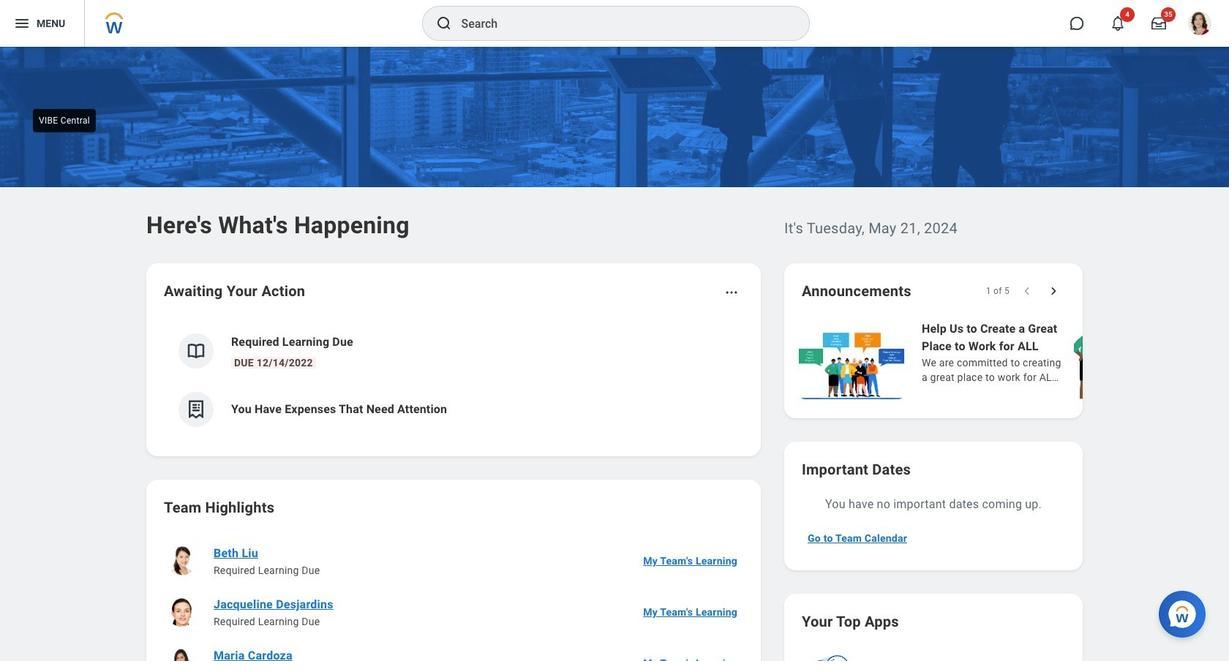 Task type: locate. For each thing, give the bounding box(es) containing it.
Search Workday  search field
[[461, 7, 779, 40]]

list
[[796, 319, 1230, 401], [164, 322, 744, 439], [164, 536, 744, 662]]

notifications large image
[[1111, 16, 1126, 31]]

chevron left small image
[[1020, 284, 1035, 299]]

status
[[986, 285, 1010, 297]]

main content
[[0, 47, 1230, 662]]

justify image
[[13, 15, 31, 32]]

search image
[[435, 15, 453, 32]]

inbox large image
[[1152, 16, 1167, 31]]

banner
[[0, 0, 1230, 47]]



Task type: vqa. For each thing, say whether or not it's contained in the screenshot.
Related Actions image
yes



Task type: describe. For each thing, give the bounding box(es) containing it.
profile logan mcneil image
[[1189, 12, 1212, 38]]

book open image
[[185, 340, 207, 362]]

dashboard expenses image
[[185, 399, 207, 421]]

chevron right small image
[[1047, 284, 1061, 299]]

related actions image
[[725, 285, 739, 300]]



